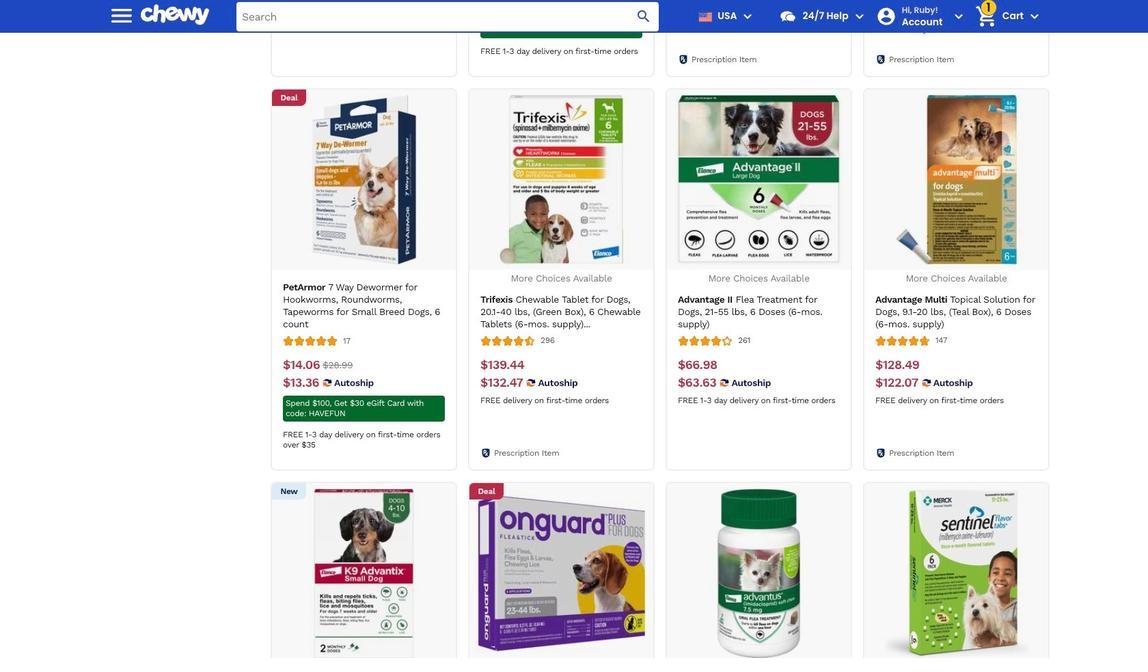 Task type: vqa. For each thing, say whether or not it's contained in the screenshot.
All to the left
no



Task type: locate. For each thing, give the bounding box(es) containing it.
advantus flea oral treatment for dogs, 4-22 lbs, 7 soft chews image
[[674, 489, 844, 658]]

onguard plus flea & tick spot treatment for dogs, 23-44 lbs, 6 doses (6-mos. supply) image
[[477, 489, 646, 658]]

None text field
[[480, 0, 520, 7], [875, 4, 908, 19], [283, 358, 320, 373], [480, 0, 520, 7], [875, 4, 908, 19], [283, 358, 320, 373]]

k9 advantix flea, tick & mosquito prevention for small dogs, 4-10 lbs, 2-monthly treatments image
[[279, 489, 449, 658]]

cart menu image
[[1026, 8, 1043, 25]]

None text field
[[283, 0, 322, 7], [875, 0, 913, 1], [480, 357, 524, 372], [678, 357, 717, 372], [875, 357, 919, 372], [323, 358, 353, 373], [480, 375, 523, 390], [678, 375, 716, 390], [875, 375, 918, 390], [283, 375, 319, 390], [283, 0, 322, 7], [875, 0, 913, 1], [480, 357, 524, 372], [678, 357, 717, 372], [875, 357, 919, 372], [323, 358, 353, 373], [480, 375, 523, 390], [678, 375, 716, 390], [875, 375, 918, 390], [283, 375, 319, 390]]

change region menu image
[[740, 8, 756, 25]]

1 prescription image from the left
[[480, 448, 491, 459]]

1 horizontal spatial prescription image
[[875, 448, 886, 459]]

prescription image for trifexis chewable tablet for dogs, 20.1-40 lbs, (green box), 6 chewable tablets (6-mos. supply) image at the top
[[480, 448, 491, 459]]

chewy support image
[[779, 8, 797, 25]]

help menu image
[[851, 8, 868, 25]]

submit search image
[[636, 8, 652, 25]]

prescription image
[[480, 448, 491, 459], [875, 448, 886, 459]]

0 horizontal spatial prescription image
[[678, 54, 689, 65]]

prescription image
[[678, 54, 689, 65], [875, 54, 886, 65]]

2 prescription image from the left
[[875, 54, 886, 65]]

1 horizontal spatial prescription image
[[875, 54, 886, 65]]

0 horizontal spatial prescription image
[[480, 448, 491, 459]]

2 prescription image from the left
[[875, 448, 886, 459]]



Task type: describe. For each thing, give the bounding box(es) containing it.
Product search field
[[236, 2, 659, 31]]

items image
[[974, 5, 998, 29]]

sentinel tablet for dogs, 11-25 lbs, (green box), 6 tablets (6-mos. supply) image
[[872, 489, 1041, 658]]

advantage multi topical solution for dogs, 9.1-20 lbs, (teal box), 6 doses (6-mos. supply) image
[[872, 95, 1041, 264]]

trifexis chewable tablet for dogs, 20.1-40 lbs, (green box), 6 chewable tablets (6-mos. supply) image
[[477, 95, 646, 264]]

petarmor 7 way dewormer for hookworms, roundworms, tapeworms for small breed dogs, 6 count image
[[279, 95, 449, 264]]

1 prescription image from the left
[[678, 54, 689, 65]]

shop menu image
[[108, 2, 135, 29]]

account menu image
[[950, 8, 967, 25]]

prescription image for advantage multi topical solution for dogs, 9.1-20 lbs, (teal box), 6 doses (6-mos. supply) image at the right
[[875, 448, 886, 459]]

Search text field
[[236, 2, 659, 31]]

chewy home image
[[141, 0, 209, 30]]



